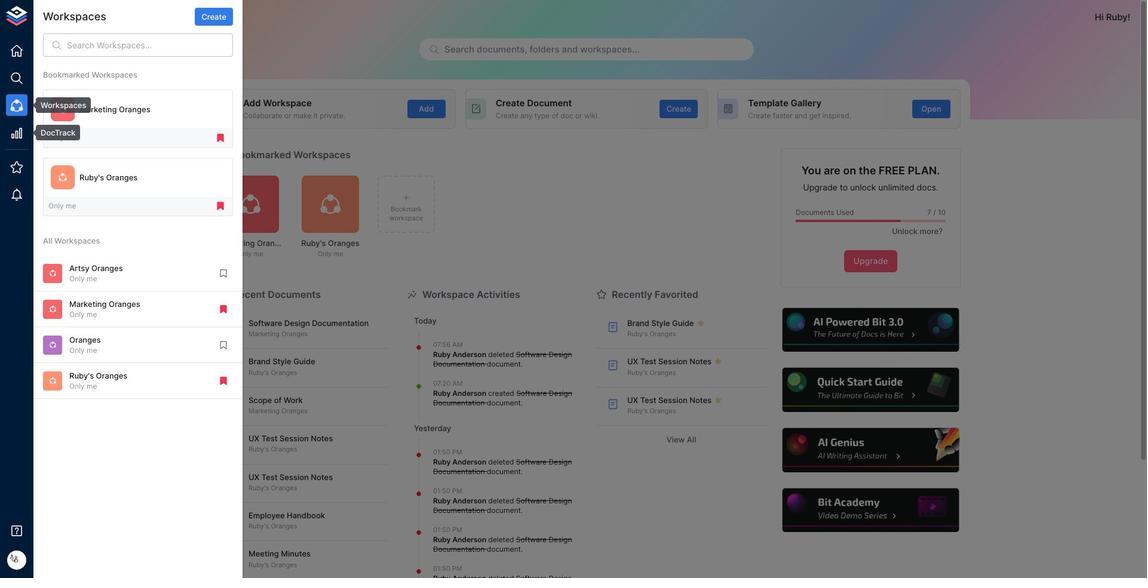Task type: describe. For each thing, give the bounding box(es) containing it.
2 help image from the top
[[781, 367, 961, 414]]

bookmark image
[[218, 340, 229, 351]]

Search Workspaces... text field
[[67, 33, 233, 57]]

2 tooltip from the top
[[27, 125, 80, 141]]

1 help image from the top
[[781, 306, 961, 354]]

3 help image from the top
[[781, 427, 961, 474]]



Task type: vqa. For each thing, say whether or not it's contained in the screenshot.
DIALOG
no



Task type: locate. For each thing, give the bounding box(es) containing it.
help image
[[781, 306, 961, 354], [781, 367, 961, 414], [781, 427, 961, 474], [781, 487, 961, 535]]

1 tooltip from the top
[[27, 97, 91, 113]]

0 vertical spatial tooltip
[[27, 97, 91, 113]]

bookmark image
[[218, 268, 229, 279]]

remove bookmark image
[[215, 133, 226, 144], [215, 201, 226, 212], [218, 304, 229, 315], [218, 376, 229, 387]]

4 help image from the top
[[781, 487, 961, 535]]

1 vertical spatial tooltip
[[27, 125, 80, 141]]

tooltip
[[27, 97, 91, 113], [27, 125, 80, 141]]



